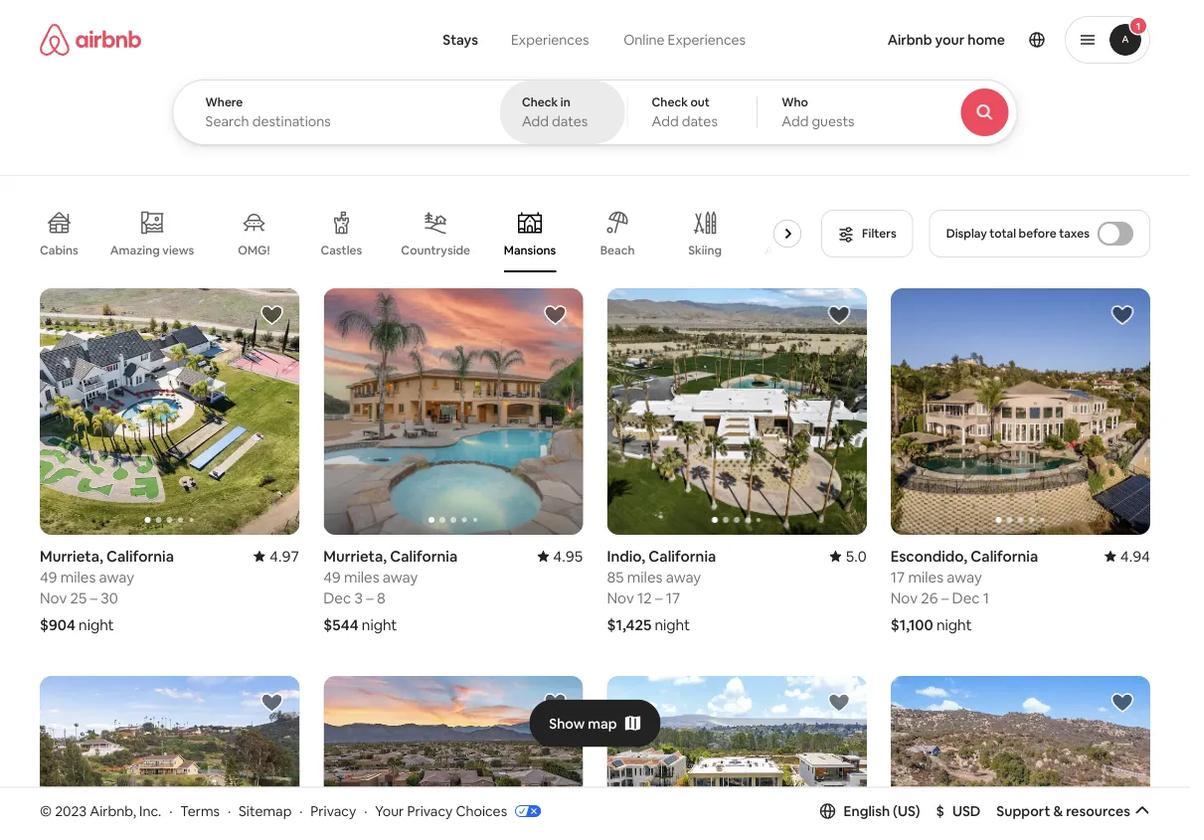 Task type: locate. For each thing, give the bounding box(es) containing it.
murrieta, up 3
[[323, 546, 387, 566]]

usd
[[952, 802, 981, 820]]

night down 26
[[936, 615, 972, 634]]

add for check out add dates
[[652, 112, 679, 130]]

0 horizontal spatial amazing
[[110, 242, 160, 258]]

add down experiences button
[[522, 112, 549, 130]]

add to wishlist: murrieta, california image for 4.95
[[543, 303, 567, 327]]

stays button
[[427, 20, 494, 60]]

dec right 26
[[952, 588, 980, 608]]

miles
[[60, 567, 96, 587], [344, 567, 379, 587], [627, 567, 663, 587], [908, 567, 944, 587]]

add inside check in add dates
[[522, 112, 549, 130]]

sitemap link
[[239, 802, 292, 820]]

california inside 'escondido, california 17 miles away nov 26 – dec 1 $1,100 night'
[[971, 546, 1038, 566]]

before
[[1019, 226, 1056, 241]]

miles inside 'escondido, california 17 miles away nov 26 – dec 1 $1,100 night'
[[908, 567, 944, 587]]

nov left 25 at the bottom
[[40, 588, 67, 608]]

murrieta, california 49 miles away dec 3 – 8 $544 night
[[323, 546, 458, 634]]

2 dec from the left
[[952, 588, 980, 608]]

away inside 'escondido, california 17 miles away nov 26 – dec 1 $1,100 night'
[[947, 567, 982, 587]]

1 dates from the left
[[552, 112, 588, 130]]

·
[[169, 802, 172, 820], [228, 802, 231, 820], [299, 802, 303, 820], [364, 802, 367, 820]]

dates down out
[[682, 112, 718, 130]]

english (us)
[[844, 802, 920, 820]]

check left out
[[652, 94, 688, 110]]

away down escondido,
[[947, 567, 982, 587]]

california inside indio, california 85 miles away nov 12 – 17 $1,425 night
[[648, 546, 716, 566]]

0 vertical spatial 1
[[1136, 19, 1141, 32]]

1 night from the left
[[79, 615, 114, 634]]

–
[[90, 588, 97, 608], [366, 588, 374, 608], [655, 588, 663, 608], [941, 588, 949, 608]]

0 horizontal spatial add to wishlist: murrieta, california image
[[260, 303, 284, 327]]

dates
[[552, 112, 588, 130], [682, 112, 718, 130]]

away right 85
[[666, 567, 701, 587]]

nov inside 'escondido, california 17 miles away nov 26 – dec 1 $1,100 night'
[[891, 588, 918, 608]]

0 horizontal spatial dates
[[552, 112, 588, 130]]

skiing
[[688, 243, 722, 258]]

miles inside indio, california 85 miles away nov 12 – 17 $1,425 night
[[627, 567, 663, 587]]

· left privacy link
[[299, 802, 303, 820]]

– right 25 at the bottom
[[90, 588, 97, 608]]

– inside 'escondido, california 17 miles away nov 26 – dec 1 $1,100 night'
[[941, 588, 949, 608]]

away up 8
[[383, 567, 418, 587]]

check for check out add dates
[[652, 94, 688, 110]]

2 california from the left
[[390, 546, 458, 566]]

amazing left pools at the top right of the page
[[765, 243, 814, 258]]

night inside 'escondido, california 17 miles away nov 26 – dec 1 $1,100 night'
[[936, 615, 972, 634]]

out
[[690, 94, 710, 110]]

– inside the murrieta, california 49 miles away dec 3 – 8 $544 night
[[366, 588, 374, 608]]

3 – from the left
[[655, 588, 663, 608]]

1 horizontal spatial dates
[[682, 112, 718, 130]]

countryside
[[401, 243, 470, 258]]

show map
[[549, 714, 617, 732]]

dec
[[323, 588, 351, 608], [952, 588, 980, 608]]

4 night from the left
[[936, 615, 972, 634]]

murrieta, inside the murrieta, california 49 miles away dec 3 – 8 $544 night
[[323, 546, 387, 566]]

2 night from the left
[[362, 615, 397, 634]]

25
[[70, 588, 87, 608]]

2 miles from the left
[[344, 567, 379, 587]]

1 vertical spatial 17
[[666, 588, 680, 608]]

amazing views
[[110, 242, 194, 258]]

miles inside the murrieta, california 49 miles away dec 3 – 8 $544 night
[[344, 567, 379, 587]]

away inside murrieta, california 49 miles away nov 25 – 30 $904 night
[[99, 567, 134, 587]]

1 miles from the left
[[60, 567, 96, 587]]

· left your at the left bottom
[[364, 802, 367, 820]]

night right $1,425
[[655, 615, 690, 634]]

away for dec
[[947, 567, 982, 587]]

1 horizontal spatial privacy
[[407, 802, 453, 820]]

1 horizontal spatial add to wishlist: murrieta, california image
[[543, 303, 567, 327]]

display total before taxes
[[946, 226, 1090, 241]]

nov
[[40, 588, 67, 608], [607, 588, 634, 608], [891, 588, 918, 608]]

california for escondido, california 17 miles away nov 26 – dec 1 $1,100 night
[[971, 546, 1038, 566]]

privacy link
[[311, 802, 356, 820]]

filters button
[[821, 210, 913, 257]]

4 – from the left
[[941, 588, 949, 608]]

49 inside the murrieta, california 49 miles away dec 3 – 8 $544 night
[[323, 567, 341, 587]]

1 – from the left
[[90, 588, 97, 608]]

1 check from the left
[[522, 94, 558, 110]]

49 inside murrieta, california 49 miles away nov 25 – 30 $904 night
[[40, 567, 57, 587]]

night inside the murrieta, california 49 miles away dec 3 – 8 $544 night
[[362, 615, 397, 634]]

murrieta, up 25 at the bottom
[[40, 546, 103, 566]]

night
[[79, 615, 114, 634], [362, 615, 397, 634], [655, 615, 690, 634], [936, 615, 972, 634]]

online experiences
[[623, 31, 746, 49]]

2 nov from the left
[[607, 588, 634, 608]]

4 miles from the left
[[908, 567, 944, 587]]

away
[[99, 567, 134, 587], [383, 567, 418, 587], [666, 567, 701, 587], [947, 567, 982, 587]]

privacy
[[311, 802, 356, 820], [407, 802, 453, 820]]

5.0
[[845, 546, 867, 566]]

$1,425
[[607, 615, 651, 634]]

0 horizontal spatial dec
[[323, 588, 351, 608]]

miles inside murrieta, california 49 miles away nov 25 – 30 $904 night
[[60, 567, 96, 587]]

1 49 from the left
[[40, 567, 57, 587]]

nov left 26
[[891, 588, 918, 608]]

1 add from the left
[[522, 112, 549, 130]]

0 horizontal spatial add
[[522, 112, 549, 130]]

nov for 49
[[40, 588, 67, 608]]

california inside the murrieta, california 49 miles away dec 3 – 8 $544 night
[[390, 546, 458, 566]]

49
[[40, 567, 57, 587], [323, 567, 341, 587]]

nov inside murrieta, california 49 miles away nov 25 – 30 $904 night
[[40, 588, 67, 608]]

0 horizontal spatial 17
[[666, 588, 680, 608]]

17 right 12
[[666, 588, 680, 608]]

0 horizontal spatial privacy
[[311, 802, 356, 820]]

away inside the murrieta, california 49 miles away dec 3 – 8 $544 night
[[383, 567, 418, 587]]

49 for dec
[[323, 567, 341, 587]]

1 horizontal spatial amazing
[[765, 243, 814, 258]]

3 · from the left
[[299, 802, 303, 820]]

4 california from the left
[[971, 546, 1038, 566]]

3
[[354, 588, 363, 608]]

1 horizontal spatial 1
[[1136, 19, 1141, 32]]

dec inside the murrieta, california 49 miles away dec 3 – 8 $544 night
[[323, 588, 351, 608]]

2 add from the left
[[652, 112, 679, 130]]

3 away from the left
[[666, 567, 701, 587]]

your
[[935, 31, 965, 49]]

Where field
[[205, 112, 465, 130]]

night inside murrieta, california 49 miles away nov 25 – 30 $904 night
[[79, 615, 114, 634]]

escondido,
[[891, 546, 967, 566]]

2 – from the left
[[366, 588, 374, 608]]

total
[[990, 226, 1016, 241]]

0 horizontal spatial murrieta,
[[40, 546, 103, 566]]

0 horizontal spatial 1
[[983, 588, 989, 608]]

1 nov from the left
[[40, 588, 67, 608]]

nov inside indio, california 85 miles away nov 12 – 17 $1,425 night
[[607, 588, 634, 608]]

dates inside check in add dates
[[552, 112, 588, 130]]

1 away from the left
[[99, 567, 134, 587]]

2 dates from the left
[[682, 112, 718, 130]]

3 nov from the left
[[891, 588, 918, 608]]

0 horizontal spatial check
[[522, 94, 558, 110]]

privacy right your at the left bottom
[[407, 802, 453, 820]]

amazing left views
[[110, 242, 160, 258]]

1 privacy from the left
[[311, 802, 356, 820]]

2 49 from the left
[[323, 567, 341, 587]]

night down 30
[[79, 615, 114, 634]]

beach
[[600, 243, 635, 258]]

check
[[522, 94, 558, 110], [652, 94, 688, 110]]

1 horizontal spatial check
[[652, 94, 688, 110]]

add for check in add dates
[[522, 112, 549, 130]]

night for 17
[[655, 615, 690, 634]]

1 add to wishlist: murrieta, california image from the left
[[260, 303, 284, 327]]

$904
[[40, 615, 75, 634]]

escondido, california 17 miles away nov 26 – dec 1 $1,100 night
[[891, 546, 1038, 634]]

4 away from the left
[[947, 567, 982, 587]]

1 inside dropdown button
[[1136, 19, 1141, 32]]

1 vertical spatial 1
[[983, 588, 989, 608]]

1 horizontal spatial add
[[652, 112, 679, 130]]

2 murrieta, from the left
[[323, 546, 387, 566]]

add down the who
[[782, 112, 809, 130]]

None search field
[[172, 0, 1072, 145]]

miles up 12
[[627, 567, 663, 587]]

group
[[40, 195, 848, 272], [40, 288, 299, 535], [323, 288, 583, 535], [607, 288, 867, 535], [891, 288, 1150, 535], [40, 676, 299, 835], [323, 676, 583, 835], [607, 676, 867, 835], [891, 676, 1150, 835]]

– right 26
[[941, 588, 949, 608]]

check inside check out add dates
[[652, 94, 688, 110]]

2 away from the left
[[383, 567, 418, 587]]

(us)
[[893, 802, 920, 820]]

1 button
[[1065, 16, 1150, 64]]

1 experiences from the left
[[511, 31, 589, 49]]

17
[[891, 567, 905, 587], [666, 588, 680, 608]]

check inside check in add dates
[[522, 94, 558, 110]]

add to wishlist: indio, california image
[[827, 303, 851, 327]]

$ usd
[[936, 802, 981, 820]]

night inside indio, california 85 miles away nov 12 – 17 $1,425 night
[[655, 615, 690, 634]]

3 miles from the left
[[627, 567, 663, 587]]

5.0 out of 5 average rating image
[[830, 546, 867, 566]]

2 horizontal spatial add
[[782, 112, 809, 130]]

your privacy choices link
[[375, 802, 541, 821]]

add to wishlist: jamul, california image
[[260, 691, 284, 715]]

– right 12
[[655, 588, 663, 608]]

49 up "$904" at the bottom left of the page
[[40, 567, 57, 587]]

· right "inc." at the left bottom of the page
[[169, 802, 172, 820]]

murrieta, for 25
[[40, 546, 103, 566]]

1 · from the left
[[169, 802, 172, 820]]

miles down escondido,
[[908, 567, 944, 587]]

group containing amazing views
[[40, 195, 848, 272]]

add to wishlist: murrieta, california image down "omg!"
[[260, 303, 284, 327]]

3 night from the left
[[655, 615, 690, 634]]

online
[[623, 31, 665, 49]]

amazing
[[110, 242, 160, 258], [765, 243, 814, 258]]

1 horizontal spatial murrieta,
[[323, 546, 387, 566]]

12
[[637, 588, 652, 608]]

$
[[936, 802, 944, 820]]

1 horizontal spatial 49
[[323, 567, 341, 587]]

4.95 out of 5 average rating image
[[537, 546, 583, 566]]

0 horizontal spatial experiences
[[511, 31, 589, 49]]

miles up 3
[[344, 567, 379, 587]]

away up 30
[[99, 567, 134, 587]]

2 add to wishlist: murrieta, california image from the left
[[543, 303, 567, 327]]

what can we help you find? tab list
[[427, 20, 606, 60]]

stays tab panel
[[172, 80, 1072, 145]]

california for murrieta, california 49 miles away nov 25 – 30 $904 night
[[106, 546, 174, 566]]

0 vertical spatial 17
[[891, 567, 905, 587]]

1 horizontal spatial dec
[[952, 588, 980, 608]]

dec inside 'escondido, california 17 miles away nov 26 – dec 1 $1,100 night'
[[952, 588, 980, 608]]

check left in
[[522, 94, 558, 110]]

views
[[162, 242, 194, 258]]

stays
[[443, 31, 478, 49]]

4.95
[[553, 546, 583, 566]]

– inside indio, california 85 miles away nov 12 – 17 $1,425 night
[[655, 588, 663, 608]]

add
[[522, 112, 549, 130], [652, 112, 679, 130], [782, 112, 809, 130]]

profile element
[[794, 0, 1150, 80]]

49 up $544
[[323, 567, 341, 587]]

nov down 85
[[607, 588, 634, 608]]

17 down escondido,
[[891, 567, 905, 587]]

dec left 3
[[323, 588, 351, 608]]

murrieta, for 3
[[323, 546, 387, 566]]

3 california from the left
[[648, 546, 716, 566]]

2 horizontal spatial nov
[[891, 588, 918, 608]]

support & resources
[[997, 802, 1130, 820]]

0 horizontal spatial 49
[[40, 567, 57, 587]]

– right 3
[[366, 588, 374, 608]]

1 horizontal spatial experiences
[[668, 31, 746, 49]]

1 california from the left
[[106, 546, 174, 566]]

0 horizontal spatial nov
[[40, 588, 67, 608]]

your
[[375, 802, 404, 820]]

dates down in
[[552, 112, 588, 130]]

murrieta,
[[40, 546, 103, 566], [323, 546, 387, 566]]

add to wishlist: murrieta, california image down mansions
[[543, 303, 567, 327]]

3 add from the left
[[782, 112, 809, 130]]

terms
[[180, 802, 220, 820]]

california inside murrieta, california 49 miles away nov 25 – 30 $904 night
[[106, 546, 174, 566]]

– inside murrieta, california 49 miles away nov 25 – 30 $904 night
[[90, 588, 97, 608]]

1 horizontal spatial 17
[[891, 567, 905, 587]]

1 horizontal spatial nov
[[607, 588, 634, 608]]

· right terms
[[228, 802, 231, 820]]

8
[[377, 588, 386, 608]]

dates inside check out add dates
[[682, 112, 718, 130]]

night down 8
[[362, 615, 397, 634]]

california for indio, california 85 miles away nov 12 – 17 $1,425 night
[[648, 546, 716, 566]]

1
[[1136, 19, 1141, 32], [983, 588, 989, 608]]

1 dec from the left
[[323, 588, 351, 608]]

2 check from the left
[[652, 94, 688, 110]]

miles for 25
[[60, 567, 96, 587]]

experiences right online
[[668, 31, 746, 49]]

privacy left your at the left bottom
[[311, 802, 356, 820]]

experiences
[[511, 31, 589, 49], [668, 31, 746, 49]]

miles up 25 at the bottom
[[60, 567, 96, 587]]

1 murrieta, from the left
[[40, 546, 103, 566]]

add down online experiences
[[652, 112, 679, 130]]

pools
[[817, 243, 848, 258]]

experiences up in
[[511, 31, 589, 49]]

add to wishlist: murrieta, california image
[[260, 303, 284, 327], [543, 303, 567, 327]]

murrieta, inside murrieta, california 49 miles away nov 25 – 30 $904 night
[[40, 546, 103, 566]]

away inside indio, california 85 miles away nov 12 – 17 $1,425 night
[[666, 567, 701, 587]]

add inside check out add dates
[[652, 112, 679, 130]]



Task type: describe. For each thing, give the bounding box(es) containing it.
display
[[946, 226, 987, 241]]

85
[[607, 567, 624, 587]]

17 inside 'escondido, california 17 miles away nov 26 – dec 1 $1,100 night'
[[891, 567, 905, 587]]

49 for nov
[[40, 567, 57, 587]]

support & resources button
[[997, 802, 1150, 820]]

miles for 26
[[908, 567, 944, 587]]

nov for 17
[[891, 588, 918, 608]]

away for 17
[[666, 567, 701, 587]]

experiences button
[[494, 20, 606, 60]]

who add guests
[[782, 94, 855, 130]]

4.94 out of 5 average rating image
[[1104, 546, 1150, 566]]

where
[[205, 94, 243, 110]]

airbnb your home link
[[876, 19, 1017, 61]]

in
[[560, 94, 570, 110]]

26
[[921, 588, 938, 608]]

&
[[1053, 802, 1063, 820]]

add to wishlist: san diego, california image
[[827, 691, 851, 715]]

away for 30
[[99, 567, 134, 587]]

amazing pools
[[765, 243, 848, 258]]

add to wishlist: murrieta, california image
[[1111, 691, 1134, 715]]

night for 30
[[79, 615, 114, 634]]

away for 8
[[383, 567, 418, 587]]

© 2023 airbnb, inc. ·
[[40, 802, 172, 820]]

check in add dates
[[522, 94, 588, 130]]

taxes
[[1059, 226, 1090, 241]]

30
[[101, 588, 118, 608]]

$544
[[323, 615, 359, 634]]

indio, california 85 miles away nov 12 – 17 $1,425 night
[[607, 546, 716, 634]]

nov for 85
[[607, 588, 634, 608]]

show map button
[[529, 700, 661, 747]]

4.94
[[1120, 546, 1150, 566]]

home
[[968, 31, 1005, 49]]

mansions
[[504, 243, 556, 258]]

omg!
[[238, 243, 270, 258]]

filters
[[862, 226, 896, 241]]

indio,
[[607, 546, 645, 566]]

airbnb,
[[90, 802, 136, 820]]

2023
[[55, 802, 87, 820]]

experiences inside button
[[511, 31, 589, 49]]

resources
[[1066, 802, 1130, 820]]

– for 17
[[655, 588, 663, 608]]

california for murrieta, california 49 miles away dec 3 – 8 $544 night
[[390, 546, 458, 566]]

english
[[844, 802, 890, 820]]

murrieta, california 49 miles away nov 25 – 30 $904 night
[[40, 546, 174, 634]]

online experiences link
[[606, 20, 763, 60]]

miles for 12
[[627, 567, 663, 587]]

none search field containing stays
[[172, 0, 1072, 145]]

night for 8
[[362, 615, 397, 634]]

terms · sitemap · privacy ·
[[180, 802, 367, 820]]

dates for check in add dates
[[552, 112, 588, 130]]

4.97 out of 5 average rating image
[[254, 546, 299, 566]]

4.97
[[269, 546, 299, 566]]

2 privacy from the left
[[407, 802, 453, 820]]

2 · from the left
[[228, 802, 231, 820]]

©
[[40, 802, 52, 820]]

– for dec
[[941, 588, 949, 608]]

add to wishlist: escondido, california image
[[1111, 303, 1134, 327]]

map
[[588, 714, 617, 732]]

miles for 3
[[344, 567, 379, 587]]

check for check in add dates
[[522, 94, 558, 110]]

display total before taxes button
[[929, 210, 1150, 257]]

inc.
[[139, 802, 161, 820]]

support
[[997, 802, 1050, 820]]

english (us) button
[[820, 802, 920, 820]]

airbnb your home
[[887, 31, 1005, 49]]

2 experiences from the left
[[668, 31, 746, 49]]

add to wishlist: indio, california image
[[543, 691, 567, 715]]

amazing for amazing views
[[110, 242, 160, 258]]

17 inside indio, california 85 miles away nov 12 – 17 $1,425 night
[[666, 588, 680, 608]]

– for 8
[[366, 588, 374, 608]]

airbnb
[[887, 31, 932, 49]]

4 · from the left
[[364, 802, 367, 820]]

cabins
[[40, 243, 78, 258]]

1 inside 'escondido, california 17 miles away nov 26 – dec 1 $1,100 night'
[[983, 588, 989, 608]]

sitemap
[[239, 802, 292, 820]]

$1,100
[[891, 615, 933, 634]]

show
[[549, 714, 585, 732]]

– for 30
[[90, 588, 97, 608]]

amazing for amazing pools
[[765, 243, 814, 258]]

check out add dates
[[652, 94, 718, 130]]

choices
[[456, 802, 507, 820]]

who
[[782, 94, 808, 110]]

dates for check out add dates
[[682, 112, 718, 130]]

guests
[[812, 112, 855, 130]]

add to wishlist: murrieta, california image for 4.97
[[260, 303, 284, 327]]

your privacy choices
[[375, 802, 507, 820]]

castles
[[321, 243, 362, 258]]

add inside who add guests
[[782, 112, 809, 130]]

terms link
[[180, 802, 220, 820]]



Task type: vqa. For each thing, say whether or not it's contained in the screenshot.
Fr
no



